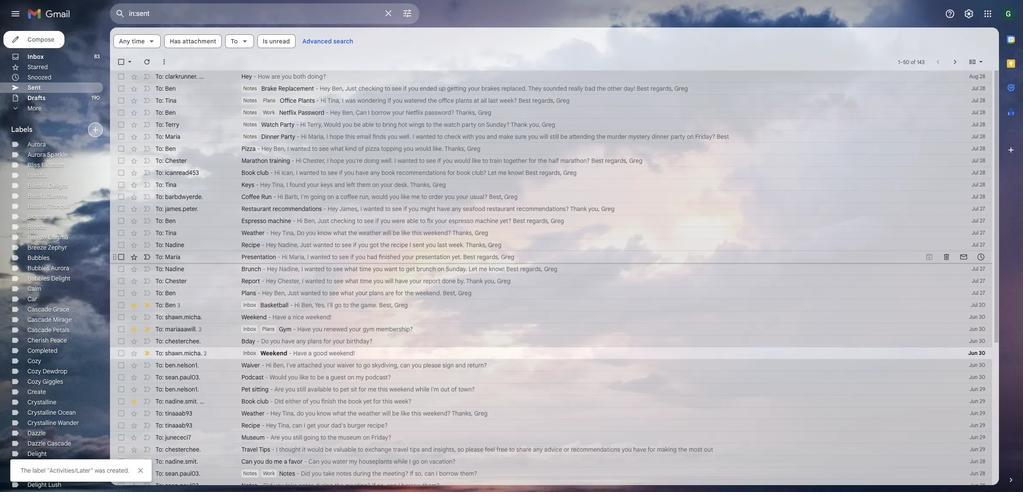 Task type: vqa. For each thing, say whether or not it's contained in the screenshot.
Cozy Radiance link
no



Task type: describe. For each thing, give the bounding box(es) containing it.
2 sean.paul03. from the top
[[165, 470, 200, 478]]

weather for weather - hey tina, do you know what the weather will be like this weekend? thanks, greg
[[242, 410, 265, 418]]

check
[[445, 133, 461, 141]]

the label "activities/later" was created. alert
[[10, 20, 1010, 482]]

weather - hey tina, do you know what the weather will be like this weekend? thanks, greg
[[242, 229, 489, 237]]

9 row from the top
[[110, 167, 993, 179]]

1 horizontal spatial well.
[[399, 133, 411, 141]]

main content containing any time
[[110, 28, 1000, 492]]

notes dinner party - hi maria, i hope this email finds you well. i wanted to check with you and make sure you will still be attending the murder mystery dinner party on friday? best
[[243, 133, 730, 141]]

0 vertical spatial you,
[[529, 121, 541, 129]]

espresso machine - hi ben, just checking to see if you were able to fix your espresso machine yet? best regards, greg
[[242, 217, 565, 225]]

28 for 31th 'row' from the bottom of the main content containing any time
[[981, 121, 986, 128]]

3 row from the top
[[110, 95, 993, 107]]

delight down delight link
[[28, 461, 47, 468]]

- right 'brunch'
[[263, 265, 266, 273]]

0 vertical spatial hope
[[330, 133, 344, 141]]

podcast - would you like to be a guest on my podcast?
[[242, 374, 391, 381]]

3 jun 28 from the top
[[971, 483, 986, 489]]

0 vertical spatial able
[[363, 121, 374, 129]]

to: for 13th 'row' from the top of the main content containing any time
[[156, 217, 164, 225]]

20 row from the top
[[110, 299, 993, 311]]

restaurant recommendations - hey james, i wanted to see if you might have any seafood restaurant recommendations? thank you, greg
[[242, 205, 615, 213]]

terry,
[[307, 121, 323, 129]]

to: chesterchee. for travel tips
[[156, 446, 201, 454]]

22 row from the top
[[110, 323, 993, 335]]

chester for marathon training - hi chester, i hope you're doing well. i wanted to see if you would like to train together for the half marathon? best regards, greg
[[165, 157, 187, 165]]

the down water
[[335, 482, 344, 490]]

1 horizontal spatial week?
[[500, 97, 517, 104]]

34 row from the top
[[110, 468, 993, 480]]

10 28 from the top
[[981, 181, 986, 188]]

- right presentation
[[278, 253, 281, 261]]

- down doing?
[[316, 85, 319, 92]]

attending
[[570, 133, 595, 141]]

you're
[[346, 157, 363, 165]]

seafood
[[463, 205, 486, 213]]

on right them
[[373, 181, 379, 189]]

12 row from the top
[[110, 203, 993, 215]]

1 vertical spatial let
[[469, 265, 478, 273]]

- right sitting
[[270, 386, 273, 393]]

order
[[429, 193, 444, 201]]

9 28 from the top
[[981, 169, 986, 176]]

would left "like."
[[415, 145, 432, 153]]

your left keys
[[307, 181, 319, 189]]

to: tina for weather
[[156, 229, 177, 237]]

clarkrunner.
[[165, 73, 198, 80]]

attachment
[[183, 37, 216, 45]]

older image
[[952, 58, 960, 66]]

to: for fourth 'row' from the bottom of the main content containing any time
[[156, 446, 164, 454]]

0 vertical spatial notes
[[337, 470, 352, 478]]

2 row from the top
[[110, 83, 993, 95]]

weather for do
[[358, 410, 381, 418]]

1 vertical spatial weekend!
[[329, 350, 355, 357]]

book for book club - hi ican, i wanted to see if you have any book recommendations for book club? let me know! best regards, greg
[[242, 169, 256, 177]]

tina for keys - hey tina, i found your keys and left them on your desk. thanks, greg
[[165, 181, 177, 189]]

0 vertical spatial weekend
[[242, 313, 267, 321]]

the right "bad"
[[597, 85, 606, 92]]

0 vertical spatial recommendations
[[397, 169, 446, 177]]

jul 27 for restaurant recommendations - hey james, i wanted to see if you might have any seafood restaurant recommendations? thank you, greg
[[973, 206, 986, 212]]

0 vertical spatial know!
[[509, 169, 524, 177]]

podcast
[[242, 374, 264, 381]]

to: for 26th 'row' from the bottom
[[156, 181, 164, 189]]

- right keys
[[256, 181, 259, 189]]

17 row from the top
[[110, 263, 993, 275]]

to: for second 'row' from the top of the main content containing any time
[[156, 85, 164, 92]]

can up museum - are you still going to the museum on friday?
[[293, 422, 303, 430]]

pizza
[[366, 145, 380, 153]]

of left town?
[[451, 386, 457, 393]]

- down 'report'
[[258, 289, 261, 297]]

train
[[490, 157, 502, 165]]

jul 27 for brunch - hey nadine, i wanted to see what time you want to get brunch on sunday. let me know! best regards, greg
[[973, 266, 986, 272]]

0 horizontal spatial get
[[307, 422, 316, 430]]

10 row from the top
[[110, 179, 993, 191]]

0 vertical spatial blossom
[[42, 161, 65, 169]]

you, for report - hey chester, i wanted to see what time you will have your report done by. thank you, greg
[[485, 277, 496, 285]]

like down espresso machine - hi ben, just checking to see if you were able to fix your espresso machine yet? best regards, greg
[[402, 229, 411, 237]]

tina, for do
[[283, 410, 295, 418]]

keys
[[242, 181, 255, 189]]

to: ben.nelson1. for pet
[[156, 386, 199, 393]]

advanced search button
[[299, 34, 357, 49]]

notes inside notes brake replacement - hey ben, just checking to see if you ended up getting your brakes replaced. they sounded really bad the other day! best regards, greg
[[243, 85, 257, 92]]

game.
[[361, 301, 378, 309]]

jul for 14th 'row' from the top
[[973, 230, 979, 236]]

be down were
[[393, 229, 400, 237]]

really
[[569, 85, 584, 92]]

jul 28 for 31th 'row' from the bottom of the main content containing any time
[[972, 121, 986, 128]]

jun for 12th 'row' from the bottom
[[969, 350, 978, 357]]

7 jul 27 from the top
[[973, 290, 986, 296]]

- right tips
[[272, 446, 275, 454]]

1 horizontal spatial friday?
[[696, 133, 716, 141]]

to: for 15th 'row' from the top of the main content containing any time
[[156, 241, 164, 249]]

28 for 34th 'row'
[[981, 470, 986, 477]]

time inside the any time popup button
[[132, 37, 145, 45]]

cascade for cascade grace
[[28, 306, 51, 313]]

0 vertical spatial still
[[550, 133, 559, 141]]

can down vacation?
[[425, 470, 435, 478]]

good
[[313, 350, 328, 357]]

- down training at left
[[270, 169, 273, 177]]

brunch - hey nadine, i wanted to see what time you want to get brunch on sunday. let me know! best regards, greg
[[242, 265, 558, 273]]

password
[[298, 109, 325, 117]]

1 horizontal spatial can
[[309, 458, 320, 466]]

time for report
[[360, 277, 372, 285]]

gmail image
[[28, 5, 74, 22]]

to: for first 'row' from the bottom of the main content containing any time
[[156, 482, 164, 490]]

2 to: sean.paul03. from the top
[[156, 470, 200, 478]]

28 for 30th 'row' from the bottom
[[981, 133, 986, 140]]

coffee run - hi barb, i'm going on a coffee run, would you like me to order you your usual? best, greg
[[242, 193, 518, 201]]

thanks, down check
[[445, 145, 466, 153]]

143
[[918, 59, 925, 65]]

0 horizontal spatial do
[[261, 338, 269, 345]]

0 vertical spatial are
[[275, 386, 284, 393]]

1 horizontal spatial meeting?
[[383, 470, 409, 478]]

33 row from the top
[[110, 456, 993, 468]]

attached
[[298, 362, 322, 369]]

1 vertical spatial recommendations
[[273, 205, 322, 213]]

1 vertical spatial so,
[[378, 482, 386, 490]]

to: for 34th 'row'
[[156, 470, 164, 478]]

0 vertical spatial borrow
[[372, 109, 391, 117]]

have up them
[[356, 169, 369, 177]]

on up notes dinner party - hi maria, i hope this email finds you well. i wanted to check with you and make sure you will still be attending the murder mystery dinner party on friday? best
[[478, 121, 485, 129]]

me right sunday. at the bottom
[[479, 265, 488, 273]]

6 ben from the top
[[165, 301, 176, 309]]

1 horizontal spatial if
[[410, 470, 414, 478]]

delight elixir link
[[28, 471, 61, 479]]

27 row from the top
[[110, 384, 993, 396]]

1 vertical spatial plans
[[242, 289, 256, 297]]

2 vertical spatial still
[[293, 434, 302, 442]]

1 horizontal spatial out
[[705, 446, 714, 454]]

on left vacation?
[[421, 458, 428, 466]]

aug
[[970, 73, 979, 80]]

dinner
[[652, 133, 670, 141]]

1 vertical spatial i'm
[[431, 386, 439, 393]]

0 vertical spatial during
[[353, 470, 371, 478]]

hey for hey tina, do you know what the weather will be like this weekend? thanks, greg
[[271, 410, 281, 418]]

like.
[[433, 145, 444, 153]]

plans for gym
[[262, 326, 275, 332]]

0 vertical spatial while
[[416, 386, 430, 393]]

14 row from the top
[[110, 227, 993, 239]]

- down the espresso
[[266, 229, 269, 237]]

blissful delight
[[28, 182, 68, 190]]

sit
[[351, 386, 357, 393]]

me up restaurant recommendations - hey james, i wanted to see if you might have any seafood restaurant recommendations? thank you, greg
[[412, 193, 420, 201]]

hey for hey nadine, i wanted to see what time you want to get brunch on sunday. let me know! best regards, greg
[[267, 265, 278, 273]]

ben.nelson1. for pet sitting - are you still available to pet sit for me this weekend while i'm out of town?
[[165, 386, 199, 393]]

28 row from the top
[[110, 396, 993, 408]]

your up birthday?
[[349, 326, 362, 333]]

1 vertical spatial party
[[671, 133, 686, 141]]

waiver
[[242, 362, 260, 369]]

marathon?
[[561, 157, 590, 165]]

club?
[[472, 169, 487, 177]]

book for book club - did either of you finish the book yet for this week?
[[242, 398, 256, 406]]

1 horizontal spatial best,
[[443, 289, 457, 297]]

cozy giggles link
[[28, 378, 63, 386]]

chesterchee. for bday
[[165, 338, 201, 345]]

be down weekend
[[393, 410, 400, 418]]

1 machine from the left
[[268, 217, 291, 225]]

inbox inside labels navigation
[[28, 53, 44, 61]]

chester for report - hey chester, i wanted to see what time you will have your report done by. thank you, greg
[[165, 277, 187, 285]]

for up good
[[324, 338, 332, 345]]

2 horizontal spatial go
[[413, 458, 420, 466]]

terry
[[165, 121, 179, 129]]

delight up delight delight link
[[28, 450, 47, 458]]

the up burger
[[348, 410, 357, 418]]

sent
[[413, 241, 425, 249]]

1 horizontal spatial so,
[[415, 470, 423, 478]]

hi left the ican,
[[275, 169, 280, 177]]

1 vertical spatial if
[[372, 482, 376, 490]]

2 machine from the left
[[475, 217, 499, 225]]

1 vertical spatial weekend
[[261, 350, 288, 357]]

31 row from the top
[[110, 432, 993, 444]]

- right 'gym'
[[293, 326, 296, 333]]

the right the got
[[381, 241, 390, 249]]

- up the ican,
[[292, 157, 295, 165]]

yes,
[[315, 301, 326, 309]]

giggles
[[43, 378, 63, 386]]

0 horizontal spatial please
[[423, 362, 441, 369]]

of right either
[[303, 398, 309, 406]]

water
[[333, 458, 348, 466]]

on down keys
[[327, 193, 334, 201]]

22 to: from the top
[[156, 325, 164, 333]]

dazzle for dazzle link
[[28, 430, 46, 437]]

be up available
[[317, 374, 324, 381]]

bubbles for delight
[[28, 275, 50, 283]]

16 row from the top
[[110, 251, 993, 263]]

28 to: from the top
[[156, 398, 164, 406]]

1 vertical spatial going
[[304, 434, 319, 442]]

1 horizontal spatial thank
[[511, 121, 528, 129]]

1 vertical spatial checking
[[331, 217, 356, 225]]

0 horizontal spatial did
[[264, 482, 273, 490]]

delight up serene
[[48, 182, 68, 190]]

0 horizontal spatial are
[[272, 73, 280, 80]]

hi up the nice
[[295, 301, 300, 309]]

to: ben for plans
[[156, 289, 176, 297]]

james.peter.
[[165, 205, 199, 213]]

have down order at the top of page
[[437, 205, 450, 213]]

4 30 from the top
[[980, 350, 986, 357]]

- right password
[[326, 109, 329, 117]]

to: for 15th 'row' from the bottom of the main content containing any time
[[156, 313, 164, 321]]

0 vertical spatial do
[[297, 410, 304, 418]]

sean.paul03. for podcast
[[165, 374, 200, 381]]

1 vertical spatial take
[[286, 482, 297, 490]]

travel
[[242, 446, 258, 454]]

a left the nice
[[288, 313, 291, 321]]

to: james.peter.
[[156, 205, 199, 213]]

and right "tips"
[[422, 446, 432, 454]]

24 to: from the top
[[156, 349, 164, 357]]

0 vertical spatial get
[[406, 265, 415, 273]]

waiver - hi ben, i've attached your waiver to go skydiving, can you please sign and return?
[[242, 362, 487, 369]]

presentation
[[416, 253, 451, 261]]

1 vertical spatial well.
[[381, 157, 393, 165]]

- up weekend - have a nice weekend!
[[290, 301, 293, 309]]

hey for hey ben, just wanted to see what your plans are for the weekend. best, greg
[[262, 289, 273, 297]]

houseplants
[[359, 458, 392, 466]]

on right dinner
[[687, 133, 694, 141]]

support image
[[946, 9, 956, 19]]

to: for 25th 'row' from the bottom of the main content containing any time
[[156, 193, 164, 201]]

to: icanread453
[[156, 169, 199, 177]]

jul for 32th 'row' from the bottom of the main content containing any time
[[972, 109, 979, 116]]

1 horizontal spatial did
[[301, 470, 310, 478]]

would down the with
[[454, 157, 471, 165]]

jul for 15th 'row' from the top of the main content containing any time
[[973, 242, 979, 248]]

2 vertical spatial have
[[293, 350, 307, 357]]

aug 28
[[970, 73, 986, 80]]

will up recipe?
[[382, 410, 391, 418]]

created.
[[107, 467, 130, 475]]

label
[[32, 467, 46, 475]]

2 horizontal spatial can
[[356, 109, 367, 117]]

was inside alert
[[95, 467, 105, 475]]

2 30 from the top
[[980, 326, 986, 332]]

inbox link
[[28, 53, 44, 61]]

elixir
[[48, 471, 61, 479]]

blossom link
[[28, 213, 51, 221]]

if up watered
[[403, 85, 407, 92]]

cascade grace link
[[28, 306, 69, 313]]

not important switch for first 'row' from the bottom of the main content containing any time
[[143, 482, 151, 490]]

12 28 from the top
[[981, 458, 986, 465]]

1 vertical spatial during
[[316, 482, 333, 490]]

jul for 13th 'row' from the top of the main content containing any time
[[973, 218, 979, 224]]

jul 28 for 8th 'row' from the top
[[972, 157, 986, 164]]

your up museum - are you still going to the museum on friday?
[[318, 422, 330, 430]]

hi right plants
[[321, 97, 327, 104]]

2 to: ben from the top
[[156, 109, 176, 117]]

2 jun 29 from the top
[[971, 398, 986, 405]]

0 horizontal spatial book
[[348, 398, 362, 406]]

1 jun 28 from the top
[[971, 458, 986, 465]]

2 horizontal spatial book
[[457, 169, 471, 177]]

for right sit
[[359, 386, 367, 393]]

jul 27 for weather - hey tina, do you know what the weather will be like this weekend? thanks, greg
[[973, 230, 986, 236]]

a left coffee
[[336, 193, 339, 201]]

have for a
[[273, 313, 286, 321]]

wander
[[58, 419, 79, 427]]

1 bubbles from the top
[[28, 254, 50, 262]]

to: for seventh 'row'
[[156, 145, 164, 153]]

pet
[[242, 386, 251, 393]]

0 horizontal spatial week?
[[394, 398, 412, 406]]

8 jul 28 from the top
[[972, 169, 986, 176]]

sounded
[[544, 85, 567, 92]]

1 vertical spatial are
[[385, 289, 394, 297]]

recommendations?
[[517, 205, 569, 213]]

password?
[[425, 109, 455, 117]]

2 jun 28 from the top
[[971, 470, 986, 477]]

notes inside the notes watch party - hi terry, would you be able to bring hot wings to the watch party on sunday? thank you, greg
[[243, 121, 257, 128]]

replaced.
[[502, 85, 527, 92]]

your right the fix at the left of page
[[435, 217, 447, 225]]

1 vertical spatial meeting?
[[345, 482, 371, 490]]

on down burger
[[363, 434, 370, 442]]

drafts link
[[28, 94, 46, 102]]

up
[[439, 85, 446, 92]]

if left "had"
[[351, 253, 354, 261]]

the down "password?"
[[433, 121, 443, 129]]

30 row from the top
[[110, 420, 993, 432]]

- up tips
[[266, 434, 269, 442]]

starred
[[28, 63, 48, 71]]

to: for 17th 'row' from the top of the main content containing any time
[[156, 265, 164, 273]]

23 row from the top
[[110, 335, 993, 347]]

bubbles for aurora
[[28, 264, 50, 272]]

fix
[[427, 217, 434, 225]]

2 vertical spatial aurora
[[51, 264, 69, 272]]

cascade petals
[[28, 326, 69, 334]]

work for netflix
[[263, 109, 275, 116]]

at
[[474, 97, 480, 104]]

7 row from the top
[[110, 143, 993, 155]]

- up sitting
[[265, 374, 268, 381]]

tina, for i
[[272, 181, 285, 189]]

26 row from the top
[[110, 372, 993, 384]]

what for are
[[341, 289, 354, 297]]

1 tina from the top
[[165, 97, 177, 104]]

hi right presentation
[[282, 253, 288, 261]]

notes inside notes dinner party - hi maria, i hope this email finds you well. i wanted to check with you and make sure you will still be attending the murder mystery dinner party on friday? best
[[243, 133, 257, 140]]

is unread button
[[257, 34, 296, 48]]

the left half
[[538, 157, 547, 165]]

can you do me a favor - can you water my houseplants while i go on vacation?
[[242, 458, 456, 466]]

if down weather - hey tina, do you know what the weather will be like this weekend? thanks, greg
[[353, 241, 357, 249]]

1 vertical spatial chester,
[[278, 277, 301, 285]]

cozy giggles
[[28, 378, 63, 386]]

- right plants
[[317, 97, 319, 104]]

clear search image
[[380, 5, 397, 22]]

report - hey chester, i wanted to see what time you will have your report done by. thank you, greg
[[242, 277, 511, 285]]

0 vertical spatial them?
[[460, 470, 478, 478]]

1
[[899, 59, 901, 65]]

the down the houseplants
[[373, 470, 382, 478]]

museum
[[242, 434, 265, 442]]

skydiving,
[[372, 362, 399, 369]]

1 vertical spatial are
[[271, 434, 280, 442]]

- left terry,
[[296, 121, 299, 129]]

27 for restaurant recommendations - hey james, i wanted to see if you might have any seafood restaurant recommendations? thank you, greg
[[981, 206, 986, 212]]

your down brunch
[[410, 277, 422, 285]]

have down 'gym'
[[282, 338, 295, 345]]

1 horizontal spatial do
[[297, 229, 305, 237]]

25 row from the top
[[110, 360, 993, 372]]

0 horizontal spatial best,
[[379, 301, 393, 309]]

toolbar inside 'row'
[[922, 253, 990, 261]]

the left most
[[679, 446, 688, 454]]

to: for 33th 'row' from the top of the main content containing any time
[[156, 458, 164, 466]]

0 horizontal spatial can
[[242, 458, 253, 466]]

hi right waiver
[[266, 362, 272, 369]]

cozy for cozy dewdrop
[[28, 368, 41, 375]]

1 vertical spatial them?
[[423, 482, 440, 490]]

have left "making"
[[634, 446, 647, 454]]

if up netflix password - hey ben, can i borrow your netflix password? thanks, greg
[[388, 97, 392, 104]]

to: shawn.micha. 2
[[156, 349, 207, 357]]

blissful link
[[28, 172, 47, 179]]

2 horizontal spatial recommendations
[[571, 446, 621, 454]]

5 row from the top
[[110, 119, 993, 131]]

32 row from the top
[[110, 444, 993, 456]]

0 vertical spatial going
[[311, 193, 326, 201]]

cozy dewdrop link
[[28, 368, 67, 375]]

- down tips
[[259, 482, 262, 490]]

hi left barb,
[[278, 193, 283, 201]]

keys - hey tina, i found your keys and left them on your desk. thanks, greg
[[242, 181, 446, 189]]

1 vertical spatial hope
[[330, 157, 344, 165]]

crystalline wander
[[28, 419, 79, 427]]

kind
[[345, 145, 357, 153]]

1 horizontal spatial checking
[[359, 85, 383, 92]]

30 for podcast - would you like to be a guest on my podcast?
[[980, 374, 986, 381]]

your left usual?
[[457, 193, 469, 201]]

to: for 18th 'row' from the bottom of the main content containing any time
[[156, 277, 164, 285]]

ben for 19th 'row' from the top
[[165, 289, 176, 297]]

8 row from the top
[[110, 155, 993, 167]]

1 vertical spatial notes - did you take notes during the meeting? if so, can i borrow them?
[[242, 482, 440, 490]]

dazzle cascade
[[28, 440, 71, 448]]

any
[[119, 37, 130, 45]]

jun for 15th 'row' from the bottom of the main content containing any time
[[970, 314, 979, 320]]

on up sit
[[348, 374, 355, 381]]

tinaaab93 for weather
[[165, 410, 192, 418]]

basketball
[[261, 301, 289, 309]]

maria for 20th 'row' from the bottom
[[165, 253, 181, 261]]

yet?
[[500, 217, 512, 225]]

0 horizontal spatial party
[[462, 121, 477, 129]]

1 netflix from the left
[[279, 109, 297, 117]]

both
[[293, 73, 306, 80]]

30 for weekend - have a nice weekend!
[[980, 314, 986, 320]]

party for watch party
[[280, 121, 295, 129]]

- right 'report'
[[262, 277, 265, 285]]

to: for ninth 'row' from the top
[[156, 169, 164, 177]]

delight down bubbles aurora
[[51, 275, 70, 283]]

for right yet
[[374, 398, 381, 406]]

if up weather - hey tina, do you know what the weather will be like this weekend? thanks, greg
[[376, 217, 379, 225]]

"activities/later"
[[47, 467, 93, 475]]

presentation
[[242, 253, 276, 261]]

11 row from the top
[[110, 191, 993, 203]]

hi right training at left
[[296, 157, 302, 165]]

labels navigation
[[0, 28, 110, 492]]

nadine.smit. for to: nadine.smit. ...
[[165, 398, 198, 406]]

nadine, for just
[[278, 241, 299, 249]]

1 vertical spatial plans
[[308, 338, 322, 345]]

0 horizontal spatial notes
[[299, 482, 314, 490]]

15 row from the top
[[110, 239, 993, 251]]

1 vertical spatial do
[[266, 458, 273, 466]]

- down favor at the bottom
[[297, 470, 300, 478]]

chesterchee. for travel tips
[[165, 446, 201, 454]]

0 vertical spatial weekend!
[[306, 313, 332, 321]]

jun for 31th 'row' from the top
[[971, 434, 979, 441]]

1 horizontal spatial plans
[[369, 289, 384, 297]]

completed link
[[28, 347, 57, 355]]

30 for waiver - hi ben, i've attached your waiver to go skydiving, can you please sign and return?
[[980, 362, 986, 369]]

19 row from the top
[[110, 287, 993, 299]]

0 vertical spatial notes - did you take notes during the meeting? if so, can i borrow them?
[[279, 470, 478, 478]]

advanced
[[303, 37, 332, 45]]

0 vertical spatial maria,
[[308, 133, 325, 141]]

hi down password
[[301, 133, 307, 141]]

1 vertical spatial blossom
[[28, 213, 51, 221]]

1 vertical spatial know!
[[489, 265, 505, 273]]

to: clarkrunner. ...
[[156, 73, 204, 80]]

hi down barb,
[[297, 217, 303, 225]]

sent
[[28, 84, 41, 92]]

0 vertical spatial best,
[[489, 193, 503, 201]]

pizza - hey ben, i wanted to see what kind of pizza topping you would like. thanks, greg
[[242, 145, 481, 153]]

getting
[[447, 85, 467, 92]]

2 vertical spatial borrow
[[402, 482, 421, 490]]



Task type: locate. For each thing, give the bounding box(es) containing it.
1 crystalline from the top
[[28, 399, 56, 406]]

main menu image
[[10, 9, 21, 19]]

chester,
[[303, 157, 326, 165], [278, 277, 301, 285]]

30
[[980, 314, 986, 320], [980, 326, 986, 332], [980, 338, 986, 344], [980, 350, 986, 357], [980, 362, 986, 369], [980, 374, 986, 381]]

2 vertical spatial thank
[[467, 277, 483, 285]]

a left good
[[309, 350, 312, 357]]

0 horizontal spatial would
[[270, 374, 287, 381]]

weekend
[[242, 313, 267, 321], [261, 350, 288, 357]]

1 vertical spatial nadine,
[[279, 265, 300, 273]]

1 vertical spatial able
[[407, 217, 419, 225]]

1 blissful from the top
[[28, 172, 47, 179]]

doing?
[[308, 73, 326, 80]]

1 vertical spatial go
[[364, 362, 371, 369]]

more
[[28, 104, 41, 112]]

29 row from the top
[[110, 408, 993, 420]]

bubbles aurora
[[28, 264, 69, 272]]

0 vertical spatial ben.nelson1.
[[165, 362, 199, 369]]

more image
[[160, 58, 169, 66]]

run,
[[360, 193, 370, 201]]

recipe for recipe - hey nadine, just wanted to see if you got the recipe i sent you last week. thanks, greg
[[242, 241, 260, 249]]

my
[[356, 374, 364, 381], [350, 458, 358, 466]]

2 crystalline from the top
[[28, 409, 56, 417]]

2 recipe from the top
[[242, 422, 260, 430]]

will down want
[[385, 277, 394, 285]]

11 to: from the top
[[156, 193, 164, 201]]

work for notes
[[263, 470, 275, 477]]

cozy for cozy link
[[28, 357, 41, 365]]

... for to: clarkrunner. ...
[[199, 73, 204, 80]]

4 29 from the top
[[980, 422, 986, 429]]

of
[[912, 59, 916, 65], [358, 145, 364, 153], [451, 386, 457, 393], [303, 398, 309, 406]]

would right run,
[[372, 193, 388, 201]]

any up espresso
[[452, 205, 462, 213]]

0 horizontal spatial i'm
[[301, 193, 309, 201]]

13 28 from the top
[[981, 470, 986, 477]]

for left "making"
[[648, 446, 656, 454]]

how
[[258, 73, 270, 80]]

book
[[382, 169, 395, 177], [457, 169, 471, 177], [348, 398, 362, 406]]

blissful for blissful tranquil
[[28, 203, 47, 210]]

breeze for breeze link
[[28, 223, 46, 231]]

50
[[904, 59, 910, 65]]

0 vertical spatial so,
[[415, 470, 423, 478]]

work up the watch
[[263, 109, 275, 116]]

4 28 from the top
[[981, 109, 986, 116]]

chester, up keys
[[303, 157, 326, 165]]

breeze for breeze zephyr
[[28, 244, 46, 252]]

and left the left
[[335, 181, 345, 189]]

3 jun 29 from the top
[[971, 410, 986, 417]]

0 vertical spatial to: ben.nelson1.
[[156, 362, 199, 369]]

jul for 24th 'row' from the bottom
[[973, 206, 979, 212]]

blossom down sparkle in the left of the page
[[42, 161, 65, 169]]

jun 30
[[970, 314, 986, 320], [970, 326, 986, 332], [970, 338, 986, 344], [969, 350, 986, 357], [970, 362, 986, 369], [970, 374, 986, 381]]

together
[[504, 157, 528, 165]]

1 horizontal spatial book
[[382, 169, 395, 177]]

2 inside to: shawn.micha. 2
[[204, 350, 207, 357]]

go
[[335, 301, 342, 309], [364, 362, 371, 369], [413, 458, 420, 466]]

machine right the espresso
[[268, 217, 291, 225]]

going down keys
[[311, 193, 326, 201]]

jul 28 for seventh 'row'
[[972, 145, 986, 152]]

tina up terry
[[165, 97, 177, 104]]

can down travel
[[242, 458, 253, 466]]

jun 29 for recipe - hey tina, can i get your dad's burger recipe?
[[971, 422, 986, 429]]

0 vertical spatial go
[[335, 301, 342, 309]]

aurora for the aurora link at the left of the page
[[28, 141, 46, 148]]

2 horizontal spatial thank
[[571, 205, 587, 213]]

cascade for cascade petals
[[28, 326, 51, 334]]

toolbar
[[922, 253, 990, 261]]

labels heading
[[11, 126, 91, 134]]

0 horizontal spatial during
[[316, 482, 333, 490]]

2 vertical spatial recommendations
[[571, 446, 621, 454]]

jul for seventh 'row'
[[972, 145, 979, 152]]

1 vertical spatial borrow
[[439, 470, 459, 478]]

jun for 34th 'row'
[[971, 470, 979, 477]]

bday - do you have any plans for your birthday?
[[242, 338, 373, 345]]

them?
[[460, 470, 478, 478], [423, 482, 440, 490]]

me down train
[[499, 169, 507, 177]]

take down water
[[323, 470, 335, 478]]

your up coffee run - hi barb, i'm going on a coffee run, would you like me to order you your usual? best, greg
[[381, 181, 393, 189]]

5 to: from the top
[[156, 121, 164, 129]]

jul 27 for report - hey chester, i wanted to see what time you will have your report done by. thank you, greg
[[973, 278, 986, 284]]

2 maria from the top
[[165, 253, 181, 261]]

28 for 8th 'row' from the top
[[981, 157, 986, 164]]

tinaaab93 for recipe
[[165, 422, 192, 430]]

0 vertical spatial chester
[[165, 157, 187, 165]]

1 row from the top
[[110, 71, 993, 83]]

0 vertical spatial well.
[[399, 133, 411, 141]]

for down marathon training - hi chester, i hope you're doing well. i wanted to see if you would like to train together for the half marathon? best regards, greg at the top of page
[[448, 169, 456, 177]]

1 ben.nelson1. from the top
[[165, 362, 199, 369]]

1 horizontal spatial please
[[466, 446, 484, 454]]

2 jul 27 from the top
[[973, 218, 986, 224]]

1 vertical spatial weekend?
[[423, 410, 451, 418]]

1 jul 28 from the top
[[972, 85, 986, 92]]

1 horizontal spatial would
[[324, 121, 341, 129]]

16 to: from the top
[[156, 253, 164, 261]]

1 horizontal spatial able
[[407, 217, 419, 225]]

advanced search options image
[[399, 5, 416, 22]]

for down brunch - hey nadine, i wanted to see what time you want to get brunch on sunday. let me know! best regards, greg
[[396, 289, 404, 297]]

have down brunch - hey nadine, i wanted to see what time you want to get brunch on sunday. let me know! best regards, greg
[[395, 277, 408, 285]]

mariaaawill.
[[165, 325, 197, 333]]

take down favor at the bottom
[[286, 482, 297, 490]]

if up espresso machine - hi ben, just checking to see if you were able to fix your espresso machine yet? best regards, greg
[[404, 205, 407, 213]]

thanks, down book club - hi ican, i wanted to see if you have any book recommendations for book club? let me know! best regards, greg
[[410, 181, 432, 189]]

None checkbox
[[117, 72, 126, 81], [117, 84, 126, 93], [117, 96, 126, 105], [117, 132, 126, 141], [117, 144, 126, 153], [117, 157, 126, 165], [117, 253, 126, 261], [117, 289, 126, 298], [117, 313, 126, 322], [117, 337, 126, 346], [117, 349, 126, 358], [117, 373, 126, 382], [117, 385, 126, 394], [117, 397, 126, 406], [117, 421, 126, 430], [117, 433, 126, 442], [117, 458, 126, 466], [117, 72, 126, 81], [117, 84, 126, 93], [117, 96, 126, 105], [117, 132, 126, 141], [117, 144, 126, 153], [117, 157, 126, 165], [117, 253, 126, 261], [117, 289, 126, 298], [117, 313, 126, 322], [117, 337, 126, 346], [117, 349, 126, 358], [117, 373, 126, 382], [117, 385, 126, 394], [117, 397, 126, 406], [117, 421, 126, 430], [117, 433, 126, 442], [117, 458, 126, 466]]

to: for 20th 'row' from the bottom
[[156, 253, 164, 261]]

2 to: nadine from the top
[[156, 265, 184, 273]]

plants
[[456, 97, 473, 104]]

1 horizontal spatial take
[[323, 470, 335, 478]]

bday
[[242, 338, 255, 345]]

jun
[[970, 314, 979, 320], [970, 326, 979, 332], [970, 338, 979, 344], [969, 350, 978, 357], [970, 362, 979, 369], [970, 374, 979, 381], [971, 386, 979, 393], [971, 398, 979, 405], [971, 410, 979, 417], [971, 422, 979, 429], [971, 434, 979, 441], [971, 446, 979, 453], [971, 458, 979, 465], [971, 470, 979, 477], [971, 483, 979, 489]]

any right share
[[533, 446, 543, 454]]

- down password
[[297, 133, 300, 141]]

1 vertical spatial weather
[[358, 410, 381, 418]]

3 jul 27 from the top
[[973, 230, 986, 236]]

jul 28 for 25th 'row' from the bottom of the main content containing any time
[[972, 194, 986, 200]]

to: chesterchee. for bday
[[156, 338, 201, 345]]

to: for 30th 'row' from the bottom
[[156, 133, 164, 141]]

gym - have you renewed your gym membership?
[[279, 326, 413, 333]]

2 ben.nelson1. from the top
[[165, 386, 199, 393]]

to: for 6th 'row' from the bottom of the main content containing any time
[[156, 422, 164, 430]]

jun 30 for waiver - hi ben, i've attached your waiver to go skydiving, can you please sign and return?
[[970, 362, 986, 369]]

bubbles
[[28, 254, 50, 262], [28, 264, 50, 272], [28, 275, 50, 283]]

13 to: from the top
[[156, 217, 164, 225]]

to: for 8th 'row' from the top
[[156, 157, 164, 165]]

0 vertical spatial aurora
[[28, 141, 46, 148]]

jul for 31th 'row' from the bottom of the main content containing any time
[[972, 121, 979, 128]]

tina for weather - hey tina, do you know what the weather will be like this weekend? thanks, greg
[[165, 229, 177, 237]]

0 vertical spatial not important switch
[[143, 470, 151, 478]]

1 horizontal spatial was
[[345, 97, 356, 104]]

are
[[275, 386, 284, 393], [271, 434, 280, 442]]

jul 27 for espresso machine - hi ben, just checking to see if you were able to fix your espresso machine yet? best regards, greg
[[973, 218, 986, 224]]

plants
[[298, 97, 315, 104]]

maria, right presentation
[[289, 253, 306, 261]]

weekend - have a nice weekend!
[[242, 313, 332, 321]]

- down basketball
[[268, 313, 271, 321]]

0 vertical spatial work
[[263, 109, 275, 116]]

27 for recipe - hey nadine, just wanted to see if you got the recipe i sent you last week. thanks, greg
[[981, 242, 986, 248]]

party for dinner party
[[281, 133, 296, 141]]

recipe - hey nadine, just wanted to see if you got the recipe i sent you last week. thanks, greg
[[242, 241, 502, 249]]

to: nadine for brunch
[[156, 265, 184, 273]]

cozy
[[28, 357, 41, 365], [28, 368, 41, 375], [28, 378, 41, 386]]

14 to: from the top
[[156, 229, 164, 237]]

dazzle down dazzle link
[[28, 440, 46, 448]]

to: sean.paul03. for notes
[[156, 482, 200, 490]]

valuable
[[334, 446, 357, 454]]

1 tinaaab93 from the top
[[165, 410, 192, 418]]

the left murder
[[597, 133, 606, 141]]

the down ended
[[428, 97, 437, 104]]

1 to: chester from the top
[[156, 157, 187, 165]]

cherish peace
[[28, 337, 67, 344]]

will
[[540, 133, 549, 141], [383, 229, 392, 237], [385, 277, 394, 285], [382, 410, 391, 418]]

thank for by.
[[467, 277, 483, 285]]

jun for fourth 'row' from the bottom of the main content containing any time
[[971, 446, 979, 453]]

13 row from the top
[[110, 215, 993, 227]]

was inside 'row'
[[345, 97, 356, 104]]

- down keys
[[324, 205, 326, 213]]

settings image
[[965, 9, 975, 19]]

able up email
[[363, 121, 374, 129]]

0 vertical spatial take
[[323, 470, 335, 478]]

0 horizontal spatial while
[[394, 458, 408, 466]]

6 jun 29 from the top
[[971, 446, 986, 453]]

9 jul 28 from the top
[[972, 181, 986, 188]]

brakes
[[482, 85, 500, 92]]

delight delight link
[[28, 461, 68, 468]]

tab list
[[1000, 28, 1024, 461]]

to: chester for marathon
[[156, 157, 187, 165]]

weather for weather - hey tina, do you know what the weather will be like this weekend? thanks, greg
[[242, 229, 265, 237]]

1 vertical spatial still
[[297, 386, 306, 393]]

borrow up bring on the left
[[372, 109, 391, 117]]

the left weekend.
[[405, 289, 414, 297]]

chester up to: icanread453
[[165, 157, 187, 165]]

brunch
[[417, 265, 436, 273]]

0 vertical spatial chester,
[[303, 157, 326, 165]]

notes - did you take notes during the meeting? if so, can i borrow them? down water
[[242, 482, 440, 490]]

cherish
[[28, 337, 49, 344]]

27 for report - hey chester, i wanted to see what time you will have your report done by. thank you, greg
[[981, 278, 986, 284]]

best, up restaurant
[[489, 193, 503, 201]]

1 nadine.smit. from the top
[[165, 398, 198, 406]]

tina, down did
[[278, 422, 291, 430]]

inbox inside inbox weekend - have a good weekend!
[[243, 350, 256, 357]]

them? down so
[[460, 470, 478, 478]]

0 vertical spatial to: tinaaab93
[[156, 410, 192, 418]]

1 30 from the top
[[980, 314, 986, 320]]

4 jul 27 from the top
[[973, 242, 986, 248]]

party right dinner
[[281, 133, 296, 141]]

work
[[263, 109, 275, 116], [263, 470, 275, 477]]

create
[[28, 388, 46, 396]]

weekend? for hey tina, do you know what the weather will be like this weekend? thanks, greg
[[423, 410, 451, 418]]

15 to: from the top
[[156, 241, 164, 249]]

to: sean.paul03.
[[156, 374, 200, 381], [156, 470, 200, 478], [156, 482, 200, 490]]

hope left you're
[[330, 157, 344, 165]]

1 29 from the top
[[980, 386, 986, 393]]

0 horizontal spatial able
[[363, 121, 374, 129]]

notes down favor at the bottom
[[299, 482, 314, 490]]

2 vertical spatial breeze
[[28, 244, 46, 252]]

1 to: sean.paul03. from the top
[[156, 374, 200, 381]]

delight link
[[28, 450, 47, 458]]

report
[[242, 277, 260, 285]]

0 vertical spatial let
[[488, 169, 497, 177]]

ben down the to: james.peter.
[[165, 217, 176, 225]]

to: tinaaab93 down to: nadine.smit. ... at the left bottom of page
[[156, 410, 192, 418]]

on
[[478, 121, 485, 129], [687, 133, 694, 141], [373, 181, 379, 189], [327, 193, 334, 201], [438, 265, 445, 273], [348, 374, 355, 381], [363, 434, 370, 442], [421, 458, 428, 466]]

blissful for blissful delight
[[28, 182, 47, 190]]

wanted
[[416, 133, 436, 141], [291, 145, 311, 153], [398, 157, 418, 165], [299, 169, 319, 177], [364, 205, 384, 213], [313, 241, 333, 249], [311, 253, 331, 261], [305, 265, 325, 273], [305, 277, 325, 285], [301, 289, 321, 297]]

0 vertical spatial to: chesterchee.
[[156, 338, 201, 345]]

to: ben
[[156, 85, 176, 92], [156, 109, 176, 117], [156, 145, 176, 153], [156, 217, 176, 225], [156, 289, 176, 297]]

1 vertical spatial would
[[270, 374, 287, 381]]

to: chester for report
[[156, 277, 187, 285]]

1 club from the top
[[257, 169, 269, 177]]

tinaaab93 up 'junececi7'
[[165, 422, 192, 430]]

1 not important switch from the top
[[143, 470, 151, 478]]

you
[[282, 73, 292, 80], [409, 85, 418, 92], [393, 97, 403, 104], [343, 121, 352, 129], [388, 133, 398, 141], [476, 133, 486, 141], [529, 133, 539, 141], [404, 145, 414, 153], [443, 157, 453, 165], [345, 169, 354, 177], [390, 193, 400, 201], [445, 193, 455, 201], [409, 205, 419, 213], [381, 217, 391, 225], [306, 229, 316, 237], [359, 241, 368, 249], [426, 241, 436, 249], [356, 253, 366, 261], [373, 265, 383, 273], [374, 277, 384, 285], [313, 326, 323, 333], [270, 338, 280, 345], [412, 362, 422, 369], [288, 374, 298, 381], [286, 386, 295, 393], [310, 398, 320, 406], [306, 410, 316, 418], [282, 434, 292, 442], [622, 446, 632, 454], [254, 458, 264, 466], [321, 458, 331, 466], [312, 470, 322, 478], [274, 482, 284, 490]]

thank right by.
[[467, 277, 483, 285]]

2 27 from the top
[[981, 218, 986, 224]]

cascade for cascade mirage
[[28, 316, 51, 324]]

time
[[132, 37, 145, 45], [360, 265, 372, 273], [360, 277, 372, 285]]

to: for 32th 'row' from the bottom of the main content containing any time
[[156, 109, 164, 117]]

search mail image
[[113, 6, 128, 22]]

0 vertical spatial party
[[280, 121, 295, 129]]

snoozed
[[28, 74, 51, 81]]

all
[[481, 97, 487, 104]]

still
[[550, 133, 559, 141], [297, 386, 306, 393], [293, 434, 302, 442]]

1 horizontal spatial borrow
[[402, 482, 421, 490]]

1 vertical spatial chesterchee.
[[165, 446, 201, 454]]

ben for 32th 'row' from the bottom of the main content containing any time
[[165, 109, 176, 117]]

restaurant
[[487, 205, 515, 213]]

6 to: from the top
[[156, 133, 164, 141]]

0 horizontal spatial netflix
[[279, 109, 297, 117]]

recipe up museum
[[242, 422, 260, 430]]

ben.nelson1.
[[165, 362, 199, 369], [165, 386, 199, 393]]

20 to: from the top
[[156, 301, 164, 309]]

your down renewed
[[333, 338, 345, 345]]

7 27 from the top
[[981, 290, 986, 296]]

6 row from the top
[[110, 131, 993, 143]]

book
[[242, 169, 256, 177], [242, 398, 256, 406]]

2 to: ben.nelson1. from the top
[[156, 386, 199, 393]]

1 horizontal spatial netflix
[[406, 109, 424, 117]]

ben.nelson1. for waiver - hi ben, i've attached your waiver to go skydiving, can you please sign and return?
[[165, 362, 199, 369]]

- up museum
[[262, 422, 265, 430]]

your up the notes watch party - hi terry, would you be able to bring hot wings to the watch party on sunday? thank you, greg
[[392, 109, 405, 117]]

28 for first 'row' from the bottom of the main content containing any time
[[981, 483, 986, 489]]

checking up wondering
[[359, 85, 383, 92]]

0 vertical spatial would
[[324, 121, 341, 129]]

aurora sparkle link
[[28, 151, 68, 159]]

nadine.smit. up 'junececi7'
[[165, 398, 198, 406]]

tina, down either
[[283, 410, 295, 418]]

last for week.
[[438, 241, 447, 249]]

30 for bday - do you have any plans for your birthday?
[[980, 338, 986, 344]]

crystalline ocean
[[28, 409, 76, 417]]

your up guest
[[324, 362, 336, 369]]

will right the sure
[[540, 133, 549, 141]]

2 breeze from the top
[[28, 234, 46, 241]]

21 row from the top
[[110, 311, 993, 323]]

ben up terry
[[165, 109, 176, 117]]

28 for 25th 'row' from the bottom of the main content containing any time
[[981, 194, 986, 200]]

to:
[[156, 73, 164, 80], [156, 85, 164, 92], [156, 97, 164, 104], [156, 109, 164, 117], [156, 121, 164, 129], [156, 133, 164, 141], [156, 145, 164, 153], [156, 157, 164, 165], [156, 169, 164, 177], [156, 181, 164, 189], [156, 193, 164, 201], [156, 205, 164, 213], [156, 217, 164, 225], [156, 229, 164, 237], [156, 241, 164, 249], [156, 253, 164, 261], [156, 265, 164, 273], [156, 277, 164, 285], [156, 289, 164, 297], [156, 301, 164, 309], [156, 313, 164, 321], [156, 325, 164, 333], [156, 338, 164, 345], [156, 349, 164, 357], [156, 362, 164, 369], [156, 374, 164, 381], [156, 386, 164, 393], [156, 398, 164, 406], [156, 410, 164, 418], [156, 422, 164, 430], [156, 434, 164, 442], [156, 446, 164, 454], [156, 458, 164, 466], [156, 470, 164, 478], [156, 482, 164, 490]]

party up the with
[[462, 121, 477, 129]]

- down barb,
[[293, 217, 296, 225]]

would
[[324, 121, 341, 129], [270, 374, 287, 381]]

ben for seventh 'row'
[[165, 145, 176, 153]]

18 row from the top
[[110, 275, 993, 287]]

0 vertical spatial know
[[318, 229, 332, 237]]

1 to: tina from the top
[[156, 97, 177, 104]]

1 jul 27 from the top
[[973, 206, 986, 212]]

crystalline ocean link
[[28, 409, 76, 417]]

to: tina
[[156, 97, 177, 104], [156, 181, 177, 189], [156, 229, 177, 237]]

1 maria from the top
[[165, 133, 181, 141]]

29 for recipe - hey tina, can i get your dad's burger recipe?
[[980, 422, 986, 429]]

inbox inside inbox basketball - hi ben, yes, i'll go to the game. best, greg
[[243, 302, 256, 308]]

inbox basketball - hi ben, yes, i'll go to the game. best, greg
[[243, 301, 408, 309]]

7 jul 28 from the top
[[972, 157, 986, 164]]

2 vertical spatial to: tina
[[156, 229, 177, 237]]

and right sign
[[456, 362, 466, 369]]

breeze up bubbles link
[[28, 244, 46, 252]]

6 jul 28 from the top
[[972, 145, 986, 152]]

last left the week.
[[438, 241, 447, 249]]

be
[[354, 121, 361, 129], [561, 133, 568, 141], [393, 229, 400, 237], [317, 374, 324, 381], [393, 410, 400, 418], [325, 446, 332, 454]]

crystalline wander link
[[28, 419, 79, 427]]

to: barbdwyerde.
[[156, 193, 203, 201]]

1 jun 29 from the top
[[971, 386, 986, 393]]

return?
[[468, 362, 487, 369]]

2 dazzle from the top
[[28, 440, 46, 448]]

recipe - hey tina, can i get your dad's burger recipe?
[[242, 422, 388, 430]]

coffee
[[341, 193, 358, 201]]

me down thought
[[274, 458, 283, 466]]

2 29 from the top
[[980, 398, 986, 405]]

plans up good
[[308, 338, 322, 345]]

3 to: ben from the top
[[156, 145, 176, 153]]

cozy dewdrop
[[28, 368, 67, 375]]

search
[[334, 37, 354, 45]]

weather up recipe - hey nadine, just wanted to see if you got the recipe i sent you last week. thanks, greg
[[359, 229, 381, 237]]

2 vertical spatial sean.paul03.
[[165, 482, 200, 490]]

cascade grace
[[28, 306, 69, 313]]

to: for 25th 'row'
[[156, 362, 164, 369]]

my up pet sitting - are you still available to pet sit for me this weekend while i'm out of town?
[[356, 374, 364, 381]]

jul 28 for 32th 'row' from the bottom of the main content containing any time
[[972, 109, 986, 116]]

tinaaab93 down to: nadine.smit. ... at the left bottom of page
[[165, 410, 192, 418]]

35 to: from the top
[[156, 482, 164, 490]]

sunday.
[[446, 265, 467, 273]]

thanks, down espresso
[[453, 229, 474, 237]]

1 horizontal spatial are
[[385, 289, 394, 297]]

3 cozy from the top
[[28, 378, 41, 386]]

weekend? for hey tina, do you know what the weather will be like this weekend? thanks, greg
[[424, 229, 451, 237]]

nadine for recipe
[[165, 241, 184, 249]]

1 vertical spatial jun 28
[[971, 470, 986, 477]]

jul 20
[[972, 302, 986, 308]]

25 to: from the top
[[156, 362, 164, 369]]

not important switch
[[143, 470, 151, 478], [143, 482, 151, 490]]

1 horizontal spatial get
[[406, 265, 415, 273]]

to: nadine for recipe
[[156, 241, 184, 249]]

so, down "tips"
[[415, 470, 423, 478]]

0 horizontal spatial 2
[[199, 326, 202, 333]]

jul for second 'row' from the top of the main content containing any time
[[972, 85, 979, 92]]

row
[[110, 71, 993, 83], [110, 83, 993, 95], [110, 95, 993, 107], [110, 107, 993, 119], [110, 119, 993, 131], [110, 131, 993, 143], [110, 143, 993, 155], [110, 155, 993, 167], [110, 167, 993, 179], [110, 179, 993, 191], [110, 191, 993, 203], [110, 203, 993, 215], [110, 215, 993, 227], [110, 227, 993, 239], [110, 239, 993, 251], [110, 251, 993, 263], [110, 263, 993, 275], [110, 275, 993, 287], [110, 287, 993, 299], [110, 299, 993, 311], [110, 311, 993, 323], [110, 323, 993, 335], [110, 335, 993, 347], [110, 347, 993, 360], [110, 360, 993, 372], [110, 372, 993, 384], [110, 384, 993, 396], [110, 396, 993, 408], [110, 408, 993, 420], [110, 420, 993, 432], [110, 432, 993, 444], [110, 444, 993, 456], [110, 456, 993, 468], [110, 468, 993, 480], [110, 480, 993, 492]]

tina down the to: james.peter.
[[165, 229, 177, 237]]

1 vertical spatial last
[[438, 241, 447, 249]]

1 recipe from the top
[[242, 241, 260, 249]]

dinner
[[261, 133, 279, 141]]

marathon training - hi chester, i hope you're doing well. i wanted to see if you would like to train together for the half marathon? best regards, greg
[[242, 157, 643, 165]]

0 vertical spatial was
[[345, 97, 356, 104]]

jun 30 for weekend - have a nice weekend!
[[970, 314, 986, 320]]

enigma
[[48, 234, 68, 241]]

24 row from the top
[[110, 347, 993, 360]]

1 shawn.micha. from the top
[[165, 313, 202, 321]]

10 jul 28 from the top
[[972, 194, 986, 200]]

1 to: ben.nelson1. from the top
[[156, 362, 199, 369]]

3 blissful from the top
[[28, 192, 47, 200]]

1 vertical spatial while
[[394, 458, 408, 466]]

to: for 13th 'row' from the bottom
[[156, 338, 164, 345]]

1 horizontal spatial party
[[671, 133, 686, 141]]

toggle split pane mode image
[[969, 58, 977, 66]]

None search field
[[110, 3, 420, 24]]

delight up delight lush
[[28, 471, 47, 479]]

jun for 10th 'row' from the bottom of the main content containing any time
[[970, 374, 979, 381]]

0 horizontal spatial friday?
[[372, 434, 392, 442]]

2 netflix from the left
[[406, 109, 424, 117]]

32 to: from the top
[[156, 446, 164, 454]]

1 horizontal spatial let
[[488, 169, 497, 177]]

2 tinaaab93 from the top
[[165, 422, 192, 430]]

1 vertical spatial breeze
[[28, 234, 46, 241]]

they
[[529, 85, 542, 92]]

recommendations down barb,
[[273, 205, 322, 213]]

3 ben from the top
[[165, 145, 176, 153]]

0 horizontal spatial out
[[441, 386, 450, 393]]

to: for 14th 'row' from the top
[[156, 229, 164, 237]]

1 vertical spatial maria,
[[289, 253, 306, 261]]

jun for 6th 'row' from the bottom of the main content containing any time
[[971, 422, 979, 429]]

21 to: from the top
[[156, 313, 164, 321]]

to: tina down to: icanread453
[[156, 181, 177, 189]]

starred link
[[28, 63, 48, 71]]

1 horizontal spatial i'm
[[431, 386, 439, 393]]

4 jul 28 from the top
[[972, 121, 986, 128]]

tina, right plants
[[328, 97, 341, 104]]

know for do
[[318, 229, 332, 237]]

2 ben from the top
[[165, 109, 176, 117]]

can right favor at the bottom
[[309, 458, 320, 466]]

0 horizontal spatial them?
[[423, 482, 440, 490]]

hi left terry,
[[301, 121, 306, 129]]

to: maria for 30th 'row' from the bottom
[[156, 133, 181, 141]]

2 work from the top
[[263, 470, 275, 477]]

0 vertical spatial out
[[441, 386, 450, 393]]

to: for 24th 'row' from the bottom
[[156, 205, 164, 213]]

28 for 3rd 'row'
[[981, 97, 986, 104]]

1 horizontal spatial 2
[[204, 350, 207, 357]]

28 for seventh 'row'
[[981, 145, 986, 152]]

1 to: from the top
[[156, 73, 164, 80]]

35 row from the top
[[110, 480, 993, 492]]

to: for 19th 'row' from the top
[[156, 289, 164, 297]]

Search mail text field
[[129, 9, 378, 18]]

- left how
[[254, 73, 257, 80]]

blissful for the blissful "link"
[[28, 172, 47, 179]]

crystalline link
[[28, 399, 56, 406]]

0 vertical spatial plans
[[263, 97, 276, 104]]

club
[[257, 169, 269, 177], [257, 398, 269, 406]]

cozy link
[[28, 357, 41, 365]]

1 vertical spatial nadine
[[165, 265, 184, 273]]

2 inside to: mariaaawill. 2
[[199, 326, 202, 333]]

2 28 from the top
[[981, 85, 986, 92]]

1 vertical spatial chester
[[165, 277, 187, 285]]

12 to: from the top
[[156, 205, 164, 213]]

8 28 from the top
[[981, 157, 986, 164]]

weather
[[359, 229, 381, 237], [358, 410, 381, 418]]

0 vertical spatial last
[[489, 97, 498, 104]]

29 for museum - are you still going to the museum on friday?
[[980, 434, 986, 441]]

notes
[[337, 470, 352, 478], [299, 482, 314, 490]]

have for you
[[298, 326, 311, 333]]

23 to: from the top
[[156, 338, 164, 345]]

time for brunch
[[360, 265, 372, 273]]

did down tips
[[264, 482, 273, 490]]

go up podcast?
[[364, 362, 371, 369]]

1 to: nadine from the top
[[156, 241, 184, 249]]

- right the bday
[[257, 338, 260, 345]]

2 to: tinaaab93 from the top
[[156, 422, 192, 430]]

time up plans - hey ben, just wanted to see what your plans are for the weekend. best, greg
[[360, 277, 372, 285]]

4 to: ben from the top
[[156, 217, 176, 225]]

1 vertical spatial weather
[[242, 410, 265, 418]]

1 vertical spatial notes
[[299, 482, 314, 490]]

main content
[[110, 28, 1000, 492]]

jul for 17th 'row' from the top of the main content containing any time
[[973, 266, 979, 272]]

nadine
[[165, 241, 184, 249], [165, 265, 184, 273]]

a left favor at the bottom
[[284, 458, 287, 466]]

2 vertical spatial jun 28
[[971, 483, 986, 489]]

0 vertical spatial my
[[356, 374, 364, 381]]

plans for office
[[263, 97, 276, 104]]

to: for 7th 'row' from the bottom of the main content containing any time
[[156, 410, 164, 418]]

4 row from the top
[[110, 107, 993, 119]]

jul 28
[[972, 85, 986, 92], [972, 97, 986, 104], [972, 109, 986, 116], [972, 121, 986, 128], [972, 133, 986, 140], [972, 145, 986, 152], [972, 157, 986, 164], [972, 169, 986, 176], [972, 181, 986, 188], [972, 194, 986, 200]]

refresh image
[[143, 58, 151, 66]]

of right 50
[[912, 59, 916, 65]]

to: chester up to: icanread453
[[156, 157, 187, 165]]

can down the houseplants
[[387, 482, 397, 490]]

nadine, for i
[[279, 265, 300, 273]]

None checkbox
[[117, 58, 126, 66], [117, 108, 126, 117], [117, 120, 126, 129], [117, 169, 126, 177], [117, 181, 126, 189], [117, 193, 126, 201], [117, 205, 126, 213], [117, 217, 126, 225], [117, 229, 126, 237], [117, 241, 126, 249], [117, 265, 126, 274], [117, 277, 126, 286], [117, 301, 126, 310], [117, 325, 126, 334], [117, 361, 126, 370], [117, 409, 126, 418], [117, 446, 126, 454], [117, 58, 126, 66], [117, 108, 126, 117], [117, 120, 126, 129], [117, 169, 126, 177], [117, 181, 126, 189], [117, 193, 126, 201], [117, 205, 126, 213], [117, 217, 126, 225], [117, 229, 126, 237], [117, 241, 126, 249], [117, 265, 126, 274], [117, 277, 126, 286], [117, 301, 126, 310], [117, 325, 126, 334], [117, 361, 126, 370], [117, 409, 126, 418], [117, 446, 126, 454]]

hey for hey ben, i wanted to see what kind of pizza topping you would like. thanks, greg
[[262, 145, 272, 153]]

cozy down completed
[[28, 357, 41, 365]]

jun for 22th 'row' from the top of the main content containing any time
[[970, 326, 979, 332]]

2 vertical spatial crystalline
[[28, 419, 56, 427]]

1 horizontal spatial during
[[353, 470, 371, 478]]

28 for second 'row' from the top of the main content containing any time
[[981, 85, 986, 92]]

plans down 'report'
[[242, 289, 256, 297]]

1 vertical spatial book
[[242, 398, 256, 406]]

going
[[311, 193, 326, 201], [304, 434, 319, 442]]

museum - are you still going to the museum on friday?
[[242, 434, 392, 442]]

desk.
[[395, 181, 409, 189]]

27 for weather - hey tina, do you know what the weather will be like this weekend? thanks, greg
[[981, 230, 986, 236]]

can right skydiving,
[[400, 362, 410, 369]]

to
[[231, 37, 238, 45]]

2
[[199, 326, 202, 333], [204, 350, 207, 357]]

to: ben.nelson1. for waiver
[[156, 362, 199, 369]]

to: maria for 20th 'row' from the bottom
[[156, 253, 181, 261]]

blissful down bliss
[[28, 172, 47, 179]]

know for do
[[317, 410, 331, 418]]

what for will
[[345, 277, 359, 285]]

book club - hi ican, i wanted to see if you have any book recommendations for book club? let me know! best regards, greg
[[242, 169, 577, 177]]

27 for brunch - hey nadine, i wanted to see what time you want to get brunch on sunday. let me know! best regards, greg
[[981, 266, 986, 272]]

1 cozy from the top
[[28, 357, 41, 365]]

1 to: ben from the top
[[156, 85, 176, 92]]

thank
[[511, 121, 528, 129], [571, 205, 587, 213], [467, 277, 483, 285]]

jul for 18th 'row' from the bottom of the main content containing any time
[[973, 278, 979, 284]]

1 vertical spatial ben.nelson1.
[[165, 386, 199, 393]]

0 vertical spatial jun 28
[[971, 458, 986, 465]]

still up thought
[[293, 434, 302, 442]]

1 to: maria from the top
[[156, 133, 181, 141]]

shawn.micha. for to: shawn.micha. 2
[[165, 349, 202, 357]]

dazzle up dazzle cascade
[[28, 430, 46, 437]]

to: ben for espresso machine
[[156, 217, 176, 225]]

blissful down the blissful "link"
[[28, 182, 47, 190]]

burger
[[348, 422, 366, 430]]

0 horizontal spatial take
[[286, 482, 297, 490]]

0 horizontal spatial borrow
[[372, 109, 391, 117]]

5 27 from the top
[[981, 266, 986, 272]]

ben.nelson1. up to: nadine.smit. ... at the left bottom of page
[[165, 386, 199, 393]]

serene
[[48, 192, 68, 200]]

0 vertical spatial dazzle
[[28, 430, 46, 437]]



